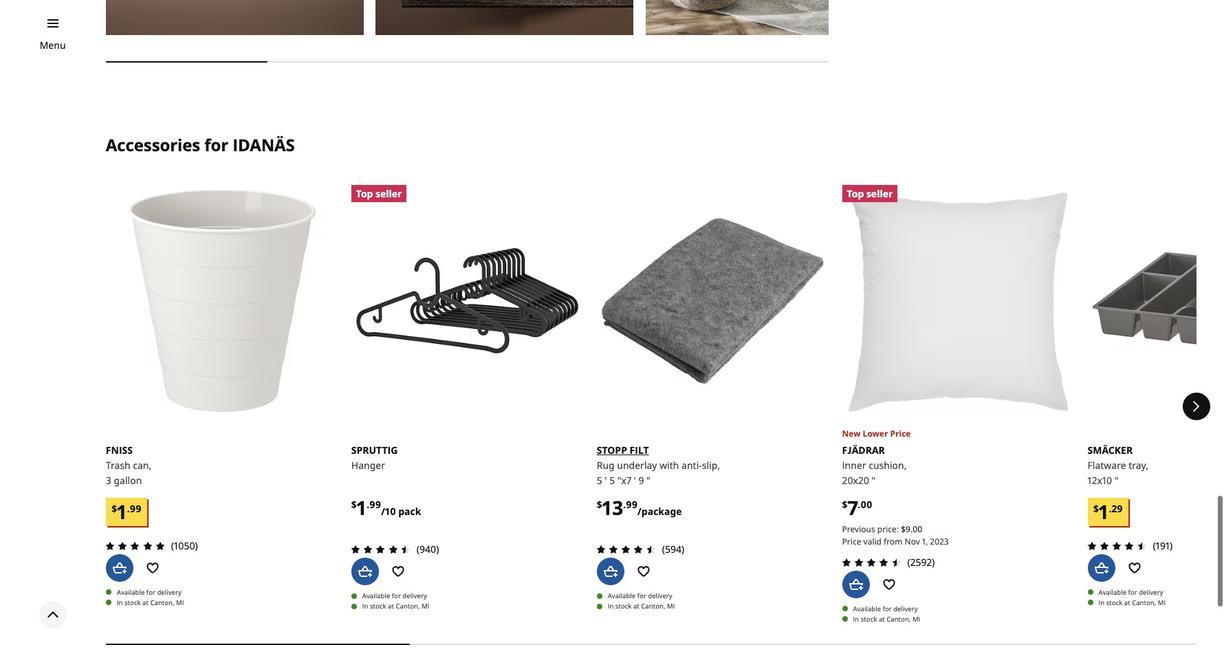 Task type: vqa. For each thing, say whether or not it's contained in the screenshot.
(313)
no



Task type: describe. For each thing, give the bounding box(es) containing it.
for for rug underlay with anti-slip,
[[638, 592, 647, 601]]

new lower price fjädrar inner cushion, 20x20 "
[[842, 428, 911, 487]]

$ 1 . 99
[[112, 499, 141, 525]]

smäcker
[[1088, 444, 1133, 457]]

review: 4.6 out of 5 stars. total reviews: 940 image
[[347, 542, 414, 558]]

gallon
[[114, 474, 142, 487]]

from
[[884, 536, 903, 548]]

review: 4.5 out of 5 stars. total reviews: 594 image
[[593, 542, 660, 558]]

fniss trash can, 3 gallon
[[106, 444, 152, 487]]

at down review: 4.8 out of 5 stars. total reviews: 1050 image
[[142, 598, 149, 607]]

nov
[[905, 536, 920, 548]]

spruttig
[[351, 444, 398, 457]]

canton, down (191)
[[1132, 598, 1157, 607]]

trash
[[106, 459, 130, 472]]

at for 1
[[388, 602, 394, 611]]

living room featuring a brown idanäs coffee table supporting a white konstfull vase and a green konstfull vase. image
[[106, 0, 364, 35]]

at for 13
[[634, 602, 640, 611]]

slip,
[[702, 459, 720, 472]]

$ 7 . 00
[[842, 495, 873, 521]]

1 for $ 1 . 99
[[117, 499, 127, 525]]

lower
[[863, 428, 888, 440]]

1 5 from the left
[[597, 474, 602, 487]]

in stock at canton, mi down the review: 4.4 out of 5 stars. total reviews: 191 image
[[1099, 598, 1166, 607]]

in for 7
[[853, 615, 859, 624]]

for for fjädrar
[[883, 604, 892, 613]]

available for delivery down review: 4.8 out of 5 stars. total reviews: 1050 image
[[117, 588, 182, 597]]

canton, for 7
[[887, 615, 911, 624]]

available down review: 4.8 out of 5 stars. total reviews: 1050 image
[[117, 588, 145, 597]]

1 scrollbar from the top
[[106, 51, 829, 72]]

accessories
[[106, 134, 200, 156]]

in for 13
[[608, 602, 614, 611]]

mi for 7
[[913, 615, 921, 624]]

9 inside stopp filt rug underlay with anti-slip, 5 ' 5 "x7 ' 9 "
[[639, 474, 644, 487]]

available for 7
[[853, 604, 881, 613]]

1 ' from the left
[[605, 474, 607, 487]]

20x20
[[842, 474, 870, 487]]

1 for $ 1 . 99 /10 pack
[[357, 495, 367, 521]]

(1050)
[[171, 539, 198, 552]]

overhead shot of the corner of a brown idanäs coffee table on which are two konstfull vases, one set on notebooks. image
[[376, 0, 634, 35]]

$ for $ 1 . 99 /10 pack
[[351, 498, 357, 511]]

top for 1
[[356, 187, 373, 200]]

in stock at canton, mi down review: 4.8 out of 5 stars. total reviews: 1050 image
[[117, 598, 184, 607]]

fniss trash can, white, 3 gallon image
[[106, 185, 338, 417]]

. for $ 7 . 00
[[858, 498, 861, 511]]

" inside smäcker flatware tray, 12x10 "
[[1115, 474, 1119, 487]]

3
[[106, 474, 111, 487]]

. for $ 1 . 99 /10 pack
[[367, 498, 370, 511]]

canton, for 1
[[396, 602, 420, 611]]

filt
[[630, 444, 649, 457]]

. inside previous price: $ 9 . 00 price valid from nov 1, 2023
[[911, 524, 913, 535]]

spruttig hanger, black image
[[351, 185, 583, 417]]

. for $ 1 . 99
[[127, 502, 130, 515]]

stock down review: 4.8 out of 5 stars. total reviews: 1050 image
[[125, 598, 141, 607]]

available for delivery down the review: 4.4 out of 5 stars. total reviews: 191 image
[[1099, 588, 1164, 597]]

tray,
[[1129, 459, 1149, 472]]

00 inside $ 7 . 00
[[861, 498, 873, 511]]

9 inside previous price: $ 9 . 00 price valid from nov 1, 2023
[[906, 524, 911, 535]]

top for 7
[[847, 187, 864, 200]]

with
[[660, 459, 679, 472]]

$ 1 . 99 /10 pack
[[351, 495, 421, 521]]

pack
[[398, 505, 421, 518]]

1 for $ 1 . 29
[[1099, 499, 1109, 525]]

" inside stopp filt rug underlay with anti-slip, 5 ' 5 "x7 ' 9 "
[[647, 474, 651, 487]]

99 for 1
[[370, 498, 381, 511]]

in stock at canton, mi for 1
[[362, 602, 430, 611]]

top seller for 1
[[356, 187, 402, 200]]

anti-
[[682, 459, 702, 472]]

top seller for 7
[[847, 187, 893, 200]]

for for trash can,
[[146, 588, 155, 597]]

top seller link for 1
[[351, 185, 583, 417]]

valid
[[864, 536, 882, 548]]

"x7
[[618, 474, 632, 487]]

stopp
[[597, 444, 627, 457]]

fjädrar inner cushion, off-white, 20x20 " image
[[842, 185, 1074, 417]]

review: 4.4 out of 5 stars. total reviews: 2592 image
[[838, 554, 905, 571]]

review: 4.8 out of 5 stars. total reviews: 1050 image
[[102, 538, 168, 554]]

stopp filt rug underlay with anti-slip, 5 ' 5 "x7 ' 9 " image
[[597, 185, 829, 417]]

inner
[[842, 459, 867, 472]]

in stock at canton, mi for 13
[[608, 602, 675, 611]]



Task type: locate. For each thing, give the bounding box(es) containing it.
99 inside $ 13 . 99 /package
[[626, 498, 638, 511]]

stock for 7
[[861, 615, 877, 624]]

in stock at canton, mi for 7
[[853, 615, 921, 624]]

for down review: 4.8 out of 5 stars. total reviews: 1050 image
[[146, 588, 155, 597]]

delivery for 13
[[648, 592, 673, 601]]

available for delivery down review: 4.4 out of 5 stars. total reviews: 2592 image
[[853, 604, 918, 613]]

stock down the review: 4.5 out of 5 stars. total reviews: 594 'image' on the bottom
[[616, 602, 632, 611]]

. for $ 13 . 99 /package
[[623, 498, 626, 511]]

delivery down (594)
[[648, 592, 673, 601]]

idanäs
[[233, 134, 295, 156]]

accessories for idanäs
[[106, 134, 295, 156]]

" right 12x10
[[1115, 474, 1119, 487]]

$ inside $ 1 . 99 /10 pack
[[351, 498, 357, 511]]

stock down review: 4.4 out of 5 stars. total reviews: 2592 image
[[861, 615, 877, 624]]

0 vertical spatial price
[[891, 428, 911, 440]]

canton, down (594)
[[641, 602, 666, 611]]

in stock at canton, mi down review: 4.4 out of 5 stars. total reviews: 2592 image
[[853, 615, 921, 624]]

in down review: 4.8 out of 5 stars. total reviews: 1050 image
[[117, 598, 123, 607]]

2 top seller link from the left
[[842, 185, 1074, 417]]

top seller
[[356, 187, 402, 200], [847, 187, 893, 200]]

price:
[[878, 524, 899, 535]]

$ 13 . 99 /package
[[597, 495, 682, 521]]

99
[[370, 498, 381, 511], [626, 498, 638, 511], [130, 502, 141, 515]]

for down the review: 4.4 out of 5 stars. total reviews: 191 image
[[1129, 588, 1138, 597]]

in down the review: 4.5 out of 5 stars. total reviews: 594 'image' on the bottom
[[608, 602, 614, 611]]

. inside $ 1 . 99
[[127, 502, 130, 515]]

(594)
[[662, 543, 685, 556]]

0 vertical spatial scrollbar
[[106, 51, 829, 72]]

.
[[367, 498, 370, 511], [623, 498, 626, 511], [858, 498, 861, 511], [127, 502, 130, 515], [1109, 502, 1112, 515], [911, 524, 913, 535]]

1 horizontal spatial 1
[[357, 495, 367, 521]]

price inside previous price: $ 9 . 00 price valid from nov 1, 2023
[[842, 536, 862, 548]]

1 top from the left
[[356, 187, 373, 200]]

(191)
[[1153, 539, 1173, 552]]

$ 1 . 29
[[1094, 499, 1123, 525]]

previous price: $ 9 . 00 price valid from nov 1, 2023
[[842, 524, 949, 548]]

$ inside $ 1 . 99
[[112, 502, 117, 515]]

1 horizontal spatial top seller link
[[842, 185, 1074, 417]]

. down 12x10
[[1109, 502, 1112, 515]]

0 horizontal spatial top seller
[[356, 187, 402, 200]]

delivery down (191)
[[1139, 588, 1164, 597]]

0 horizontal spatial seller
[[376, 187, 402, 200]]

$ left /10
[[351, 498, 357, 511]]

mi down (594)
[[667, 602, 675, 611]]

for down review: 4.4 out of 5 stars. total reviews: 2592 image
[[883, 604, 892, 613]]

available down the review: 4.5 out of 5 stars. total reviews: 594 'image' on the bottom
[[608, 592, 636, 601]]

. inside '$ 1 . 29'
[[1109, 502, 1112, 515]]

1 left 29
[[1099, 499, 1109, 525]]

for for flatware tray,
[[1129, 588, 1138, 597]]

0 horizontal spatial "
[[647, 474, 651, 487]]

$ for $ 1 . 29
[[1094, 502, 1099, 515]]

29
[[1112, 502, 1123, 515]]

delivery down (2592)
[[894, 604, 918, 613]]

2 horizontal spatial 1
[[1099, 499, 1109, 525]]

0 horizontal spatial 1
[[117, 499, 127, 525]]

0 horizontal spatial 9
[[639, 474, 644, 487]]

available for delivery down the review: 4.5 out of 5 stars. total reviews: 594 'image' on the bottom
[[608, 592, 673, 601]]

flatware
[[1088, 459, 1127, 472]]

available down the review: 4.6 out of 5 stars. total reviews: 940 image
[[362, 592, 390, 601]]

. down gallon
[[127, 502, 130, 515]]

' down rug
[[605, 474, 607, 487]]

1 " from the left
[[647, 474, 651, 487]]

1 horizontal spatial seller
[[867, 187, 893, 200]]

1 down gallon
[[117, 499, 127, 525]]

available for delivery down the review: 4.6 out of 5 stars. total reviews: 940 image
[[362, 592, 427, 601]]

1 horizontal spatial 5
[[610, 474, 615, 487]]

stock for 1
[[370, 602, 386, 611]]

00 up nov
[[913, 524, 923, 535]]

menu
[[40, 39, 66, 52]]

underlay
[[617, 459, 657, 472]]

in for 1
[[362, 602, 368, 611]]

available for 13
[[608, 592, 636, 601]]

. left /10
[[367, 498, 370, 511]]

in
[[117, 598, 123, 607], [1099, 598, 1105, 607], [362, 602, 368, 611], [608, 602, 614, 611], [853, 615, 859, 624]]

rug
[[597, 459, 615, 472]]

mi down (940)
[[422, 602, 430, 611]]

. down the 20x20
[[858, 498, 861, 511]]

0 horizontal spatial price
[[842, 536, 862, 548]]

99 inside $ 1 . 99
[[130, 502, 141, 515]]

available down review: 4.4 out of 5 stars. total reviews: 2592 image
[[853, 604, 881, 613]]

delivery
[[157, 588, 182, 597], [1139, 588, 1164, 597], [403, 592, 427, 601], [648, 592, 673, 601], [894, 604, 918, 613]]

1
[[357, 495, 367, 521], [117, 499, 127, 525], [1099, 499, 1109, 525]]

2 5 from the left
[[610, 474, 615, 487]]

cushion,
[[869, 459, 907, 472]]

"
[[647, 474, 651, 487], [872, 474, 876, 487], [1115, 474, 1119, 487]]

1 top seller link from the left
[[351, 185, 583, 417]]

1 horizontal spatial price
[[891, 428, 911, 440]]

(940)
[[417, 543, 439, 556]]

99 down gallon
[[130, 502, 141, 515]]

1 vertical spatial price
[[842, 536, 862, 548]]

2 top seller from the left
[[847, 187, 893, 200]]

a teenage girl sits on a sofa with headphones on. a trulstorp
coffee table is popped open and she is doing homework on it. image
[[646, 0, 904, 35]]

2 ' from the left
[[634, 474, 636, 487]]

at
[[142, 598, 149, 607], [1125, 598, 1131, 607], [388, 602, 394, 611], [634, 602, 640, 611], [879, 615, 885, 624]]

mi for 1
[[422, 602, 430, 611]]

at for 7
[[879, 615, 885, 624]]

canton,
[[150, 598, 174, 607], [1132, 598, 1157, 607], [396, 602, 420, 611], [641, 602, 666, 611], [887, 615, 911, 624]]

in down the review: 4.4 out of 5 stars. total reviews: 191 image
[[1099, 598, 1105, 607]]

1 horizontal spatial 9
[[906, 524, 911, 535]]

smäcker flatware tray, gray, 12x10 " image
[[1088, 185, 1225, 417]]

fniss
[[106, 444, 133, 457]]

mi down (2592)
[[913, 615, 921, 624]]

for down the review: 4.6 out of 5 stars. total reviews: 940 image
[[392, 592, 401, 601]]

$ left 29
[[1094, 502, 1099, 515]]

9
[[639, 474, 644, 487], [906, 524, 911, 535]]

canton, for 13
[[641, 602, 666, 611]]

0 vertical spatial 9
[[639, 474, 644, 487]]

$ right price:
[[901, 524, 906, 535]]

seller for 7
[[867, 187, 893, 200]]

1 vertical spatial scrollbar
[[106, 634, 1197, 655]]

(2592)
[[908, 556, 935, 569]]

$ inside previous price: $ 9 . 00 price valid from nov 1, 2023
[[901, 524, 906, 535]]

. inside $ 13 . 99 /package
[[623, 498, 626, 511]]

at down review: 4.4 out of 5 stars. total reviews: 2592 image
[[879, 615, 885, 624]]

delivery down (1050)
[[157, 588, 182, 597]]

review: 4.4 out of 5 stars. total reviews: 191 image
[[1084, 538, 1151, 554]]

0 horizontal spatial 99
[[130, 502, 141, 515]]

top
[[356, 187, 373, 200], [847, 187, 864, 200]]

2 scrollbar from the top
[[106, 634, 1197, 655]]

1 horizontal spatial "
[[872, 474, 876, 487]]

9 up nov
[[906, 524, 911, 535]]

canton, down (1050)
[[150, 598, 174, 607]]

delivery down (940)
[[403, 592, 427, 601]]

in down review: 4.4 out of 5 stars. total reviews: 2592 image
[[853, 615, 859, 624]]

in down the review: 4.6 out of 5 stars. total reviews: 940 image
[[362, 602, 368, 611]]

available for delivery for 1
[[362, 592, 427, 601]]

1 top seller from the left
[[356, 187, 402, 200]]

5 down rug
[[597, 474, 602, 487]]

available for 1
[[362, 592, 390, 601]]

$ down the 20x20
[[842, 498, 848, 511]]

delivery for 1
[[403, 592, 427, 601]]

1 vertical spatial 00
[[913, 524, 923, 535]]

5 left "x7
[[610, 474, 615, 487]]

3 " from the left
[[1115, 474, 1119, 487]]

hanger
[[351, 459, 385, 472]]

1 left /10
[[357, 495, 367, 521]]

smäcker flatware tray, 12x10 "
[[1088, 444, 1149, 487]]

1 vertical spatial 9
[[906, 524, 911, 535]]

at down the review: 4.5 out of 5 stars. total reviews: 594 'image' on the bottom
[[634, 602, 640, 611]]

. up nov
[[911, 524, 913, 535]]

0 horizontal spatial top
[[356, 187, 373, 200]]

available for delivery for 7
[[853, 604, 918, 613]]

0 horizontal spatial 00
[[861, 498, 873, 511]]

$ for $ 1 . 99
[[112, 502, 117, 515]]

available for delivery
[[117, 588, 182, 597], [1099, 588, 1164, 597], [362, 592, 427, 601], [608, 592, 673, 601], [853, 604, 918, 613]]

. for $ 1 . 29
[[1109, 502, 1112, 515]]

stock
[[125, 598, 141, 607], [1107, 598, 1123, 607], [370, 602, 386, 611], [616, 602, 632, 611], [861, 615, 877, 624]]

00
[[861, 498, 873, 511], [913, 524, 923, 535]]

stock down the review: 4.6 out of 5 stars. total reviews: 940 image
[[370, 602, 386, 611]]

2 " from the left
[[872, 474, 876, 487]]

for
[[205, 134, 228, 156], [146, 588, 155, 597], [1129, 588, 1138, 597], [392, 592, 401, 601], [638, 592, 647, 601], [883, 604, 892, 613]]

2023
[[930, 536, 949, 548]]

previous
[[842, 524, 876, 535]]

99 for 13
[[626, 498, 638, 511]]

0 horizontal spatial '
[[605, 474, 607, 487]]

available down the review: 4.4 out of 5 stars. total reviews: 191 image
[[1099, 588, 1127, 597]]

new
[[842, 428, 861, 440]]

stock for 13
[[616, 602, 632, 611]]

1 horizontal spatial top seller
[[847, 187, 893, 200]]

mi down (191)
[[1158, 598, 1166, 607]]

$
[[351, 498, 357, 511], [597, 498, 602, 511], [842, 498, 848, 511], [112, 502, 117, 515], [1094, 502, 1099, 515], [901, 524, 906, 535]]

0 horizontal spatial 5
[[597, 474, 602, 487]]

mi down (1050)
[[176, 598, 184, 607]]

menu button
[[40, 38, 66, 53]]

mi for 13
[[667, 602, 675, 611]]

top seller link for 7
[[842, 185, 1074, 417]]

seller for 1
[[376, 187, 402, 200]]

1 horizontal spatial 00
[[913, 524, 923, 535]]

available for delivery for 13
[[608, 592, 673, 601]]

' right "x7
[[634, 474, 636, 487]]

for down the review: 4.5 out of 5 stars. total reviews: 594 'image' on the bottom
[[638, 592, 647, 601]]

$ for $ 7 . 00
[[842, 498, 848, 511]]

top seller link
[[351, 185, 583, 417], [842, 185, 1074, 417]]

price inside the new lower price fjädrar inner cushion, 20x20 "
[[891, 428, 911, 440]]

" down underlay
[[647, 474, 651, 487]]

$ inside $ 13 . 99 /package
[[597, 498, 602, 511]]

2 horizontal spatial 99
[[626, 498, 638, 511]]

0 vertical spatial 00
[[861, 498, 873, 511]]

stock down the review: 4.4 out of 5 stars. total reviews: 191 image
[[1107, 598, 1123, 607]]

/package
[[638, 505, 682, 518]]

. inside $ 1 . 99 /10 pack
[[367, 498, 370, 511]]

/10
[[381, 505, 396, 518]]

2 horizontal spatial "
[[1115, 474, 1119, 487]]

99 left pack in the left of the page
[[370, 498, 381, 511]]

" right the 20x20
[[872, 474, 876, 487]]

2 top from the left
[[847, 187, 864, 200]]

5
[[597, 474, 602, 487], [610, 474, 615, 487]]

for left idanäs
[[205, 134, 228, 156]]

1 seller from the left
[[376, 187, 402, 200]]

price down previous
[[842, 536, 862, 548]]

00 right "7"
[[861, 498, 873, 511]]

in stock at canton, mi down the review: 4.6 out of 5 stars. total reviews: 940 image
[[362, 602, 430, 611]]

delivery for 7
[[894, 604, 918, 613]]

available
[[117, 588, 145, 597], [1099, 588, 1127, 597], [362, 592, 390, 601], [608, 592, 636, 601], [853, 604, 881, 613]]

$ down gallon
[[112, 502, 117, 515]]

canton, down (2592)
[[887, 615, 911, 624]]

. inside $ 7 . 00
[[858, 498, 861, 511]]

99 inside $ 1 . 99 /10 pack
[[370, 498, 381, 511]]

7
[[848, 495, 858, 521]]

$ for $ 13 . 99 /package
[[597, 498, 602, 511]]

$ down rug
[[597, 498, 602, 511]]

1,
[[922, 536, 928, 548]]

seller
[[376, 187, 402, 200], [867, 187, 893, 200]]

99 right the 13
[[626, 498, 638, 511]]

13
[[602, 495, 623, 521]]

$ inside $ 7 . 00
[[842, 498, 848, 511]]

spruttig hanger
[[351, 444, 398, 472]]

in stock at canton, mi
[[117, 598, 184, 607], [1099, 598, 1166, 607], [362, 602, 430, 611], [608, 602, 675, 611], [853, 615, 921, 624]]

'
[[605, 474, 607, 487], [634, 474, 636, 487]]

at down the review: 4.6 out of 5 stars. total reviews: 940 image
[[388, 602, 394, 611]]

2 seller from the left
[[867, 187, 893, 200]]

at down the review: 4.4 out of 5 stars. total reviews: 191 image
[[1125, 598, 1131, 607]]

1 horizontal spatial '
[[634, 474, 636, 487]]

can,
[[133, 459, 152, 472]]

canton, down (940)
[[396, 602, 420, 611]]

1 horizontal spatial 99
[[370, 498, 381, 511]]

price right lower
[[891, 428, 911, 440]]

mi
[[176, 598, 184, 607], [1158, 598, 1166, 607], [422, 602, 430, 611], [667, 602, 675, 611], [913, 615, 921, 624]]

" inside the new lower price fjädrar inner cushion, 20x20 "
[[872, 474, 876, 487]]

in stock at canton, mi down the review: 4.5 out of 5 stars. total reviews: 594 'image' on the bottom
[[608, 602, 675, 611]]

$ inside '$ 1 . 29'
[[1094, 502, 1099, 515]]

1 horizontal spatial top
[[847, 187, 864, 200]]

scrollbar
[[106, 51, 829, 72], [106, 634, 1197, 655]]

. down "x7
[[623, 498, 626, 511]]

stopp filt rug underlay with anti-slip, 5 ' 5 "x7 ' 9 "
[[597, 444, 720, 487]]

00 inside previous price: $ 9 . 00 price valid from nov 1, 2023
[[913, 524, 923, 535]]

0 horizontal spatial top seller link
[[351, 185, 583, 417]]

12x10
[[1088, 474, 1113, 487]]

fjädrar
[[842, 444, 885, 457]]

price
[[891, 428, 911, 440], [842, 536, 862, 548]]

9 down underlay
[[639, 474, 644, 487]]



